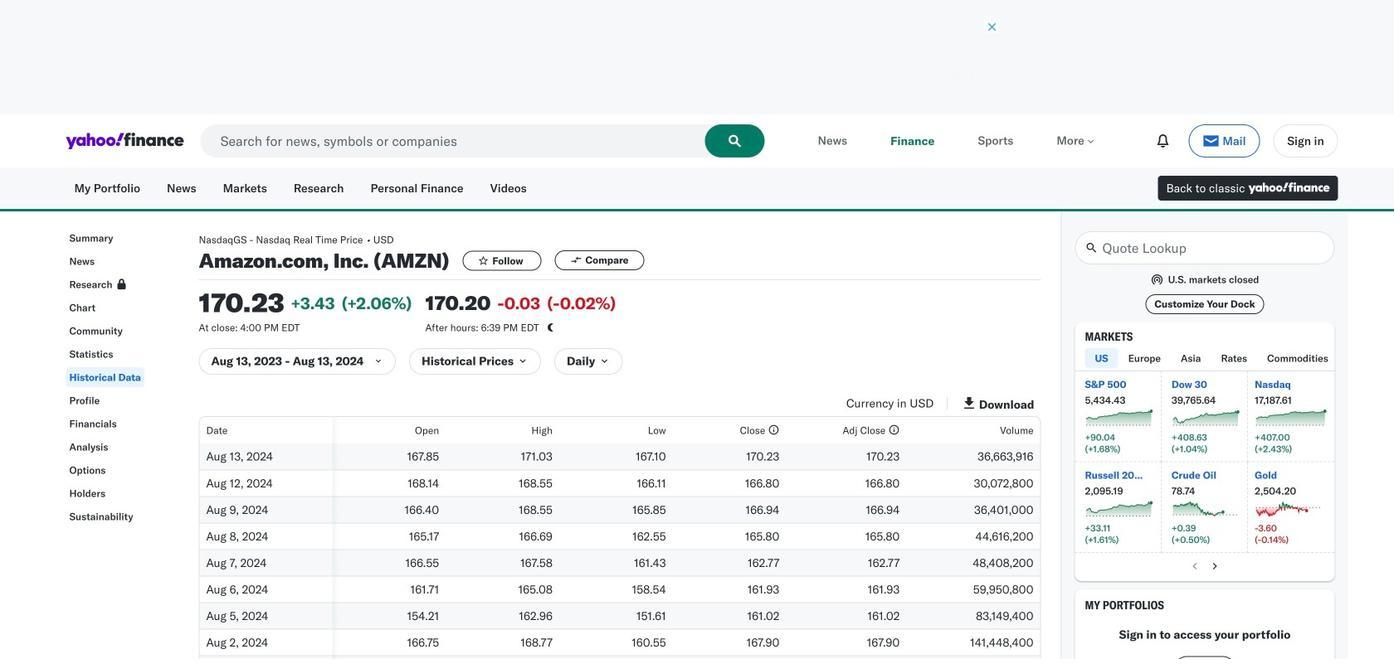 Task type: vqa. For each thing, say whether or not it's contained in the screenshot.
"DJI - DJI Real Time Price. Currency in USD"
no



Task type: locate. For each thing, give the bounding box(es) containing it.
tab list
[[1085, 349, 1394, 371]]

toolbar
[[1149, 124, 1338, 158]]

None search field
[[200, 124, 765, 158], [1075, 232, 1335, 265], [200, 124, 765, 158]]

none search field quote lookup
[[1075, 232, 1335, 265]]

advertisement element
[[395, 20, 999, 95]]



Task type: describe. For each thing, give the bounding box(es) containing it.
Search for news, symbols or companies text field
[[200, 124, 765, 158]]

Quote Lookup text field
[[1075, 232, 1335, 265]]

amzn navigation menubar menu bar
[[46, 225, 179, 527]]

search image
[[728, 134, 742, 148]]

prev image
[[1188, 560, 1202, 573]]



